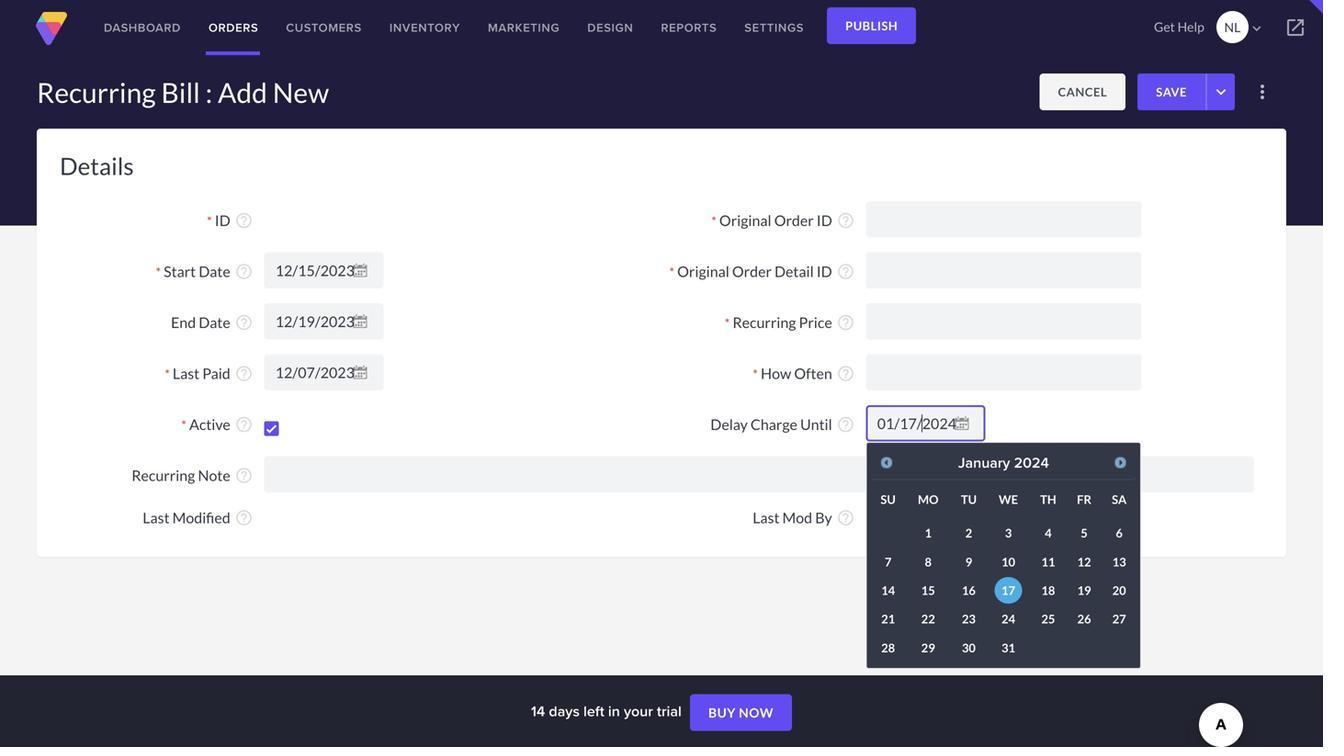 Task type: vqa. For each thing, say whether or not it's contained in the screenshot.
filter orders at the left top of the page
no



Task type: locate. For each thing, give the bounding box(es) containing it.
0 horizontal spatial 14
[[531, 700, 545, 722]]

2 mm/dd/yyyy text field from the top
[[264, 354, 384, 391]]

1 horizontal spatial 14
[[882, 583, 895, 598]]

last inside last modified help_outline
[[143, 509, 170, 527]]

1 vertical spatial 14
[[531, 700, 545, 722]]

10 link
[[995, 548, 1023, 575]]

original
[[720, 211, 772, 229], [678, 262, 730, 280]]

26
[[1078, 612, 1092, 627]]

id inside * original order id help_outline
[[817, 211, 833, 229]]

how
[[761, 364, 792, 382]]

0 vertical spatial mm/dd/yyyy text field
[[264, 303, 384, 340]]

1 vertical spatial mm/dd/yyyy text field
[[264, 354, 384, 391]]

3 link
[[995, 520, 1023, 547]]

recurring up details
[[37, 76, 156, 109]]

start
[[164, 262, 196, 280]]

help_outline inside * original order detail id help_outline
[[837, 262, 855, 281]]

recurring inside recurring note help_outline
[[132, 466, 195, 484]]

days
[[549, 700, 580, 722]]

* inside * original order id help_outline
[[712, 213, 717, 229]]

last for by
[[753, 509, 780, 527]]

* inside * active help_outline
[[181, 417, 186, 433]]

date inside * start date help_outline
[[199, 262, 230, 280]]

recurring down * original order detail id help_outline
[[733, 313, 796, 331]]

original inside * original order detail id help_outline
[[678, 262, 730, 280]]

19 link
[[1071, 577, 1098, 604]]

* for * recurring price help_outline
[[725, 315, 730, 331]]

order for id
[[732, 262, 772, 280]]

order up detail
[[775, 211, 814, 229]]

date right start
[[199, 262, 230, 280]]

detail
[[775, 262, 814, 280]]

id right detail
[[817, 262, 833, 280]]

date
[[199, 262, 230, 280], [199, 313, 230, 331]]

2 vertical spatial recurring
[[132, 466, 195, 484]]

* active help_outline
[[181, 415, 253, 434]]

27 link
[[1106, 606, 1133, 633]]

0 horizontal spatial last
[[143, 509, 170, 527]]

original for id
[[678, 262, 730, 280]]

25 link
[[1035, 606, 1062, 633]]

1 horizontal spatial mm/dd/yyyy text field
[[867, 405, 986, 442]]

1 mm/dd/yyyy text field from the top
[[264, 252, 384, 289]]

8
[[925, 555, 932, 569]]

21
[[882, 612, 895, 627]]

original inside * original order id help_outline
[[720, 211, 772, 229]]

help_outline inside recurring note help_outline
[[235, 466, 253, 485]]

bill
[[161, 76, 200, 109]]

15
[[922, 583, 935, 598]]

1 horizontal spatial order
[[775, 211, 814, 229]]

18
[[1042, 583, 1056, 598]]

help
[[1178, 19, 1205, 34]]

* for * how often help_outline
[[753, 366, 758, 382]]

help_outline inside end date help_outline
[[235, 313, 253, 332]]

25
[[1042, 612, 1056, 627]]

0 vertical spatial 14
[[882, 583, 895, 598]]

id inside the * id help_outline
[[215, 211, 230, 229]]

* for * id help_outline
[[207, 213, 212, 229]]

* inside * how often help_outline
[[753, 366, 758, 382]]

by
[[815, 509, 833, 527]]

None text field
[[867, 201, 1142, 238], [867, 252, 1142, 289], [867, 303, 1142, 340], [867, 354, 1142, 391], [867, 201, 1142, 238], [867, 252, 1142, 289], [867, 303, 1142, 340], [867, 354, 1142, 391]]

last left paid
[[173, 364, 200, 382]]

28
[[882, 641, 895, 655]]

* start date help_outline
[[156, 262, 253, 281]]

mo
[[918, 492, 939, 507]]

* inside * original order detail id help_outline
[[670, 264, 675, 280]]

* for * last paid help_outline
[[165, 366, 170, 382]]

0 vertical spatial mm/dd/yyyy text field
[[264, 252, 384, 289]]

0 vertical spatial date
[[199, 262, 230, 280]]

1 horizontal spatial last
[[173, 364, 200, 382]]

su
[[881, 492, 896, 507]]

1 date from the top
[[199, 262, 230, 280]]

add
[[218, 76, 267, 109]]

save link
[[1138, 74, 1206, 110]]

modified
[[172, 509, 230, 527]]

order left detail
[[732, 262, 772, 280]]


[[1249, 20, 1266, 37]]

1 vertical spatial date
[[199, 313, 230, 331]]

in
[[608, 700, 620, 722]]

1 vertical spatial original
[[678, 262, 730, 280]]

1 vertical spatial recurring
[[733, 313, 796, 331]]

* inside * recurring price help_outline
[[725, 315, 730, 331]]

last inside last mod by help_outline
[[753, 509, 780, 527]]

17
[[1002, 583, 1016, 598]]

recurring for recurring note help_outline
[[132, 466, 195, 484]]

buy now
[[709, 705, 774, 721]]

2 date from the top
[[199, 313, 230, 331]]

new
[[273, 76, 329, 109]]

29 link
[[915, 634, 942, 661]]

0 vertical spatial recurring
[[37, 76, 156, 109]]

21 link
[[875, 606, 902, 633]]

left
[[584, 700, 605, 722]]

9
[[966, 555, 973, 569]]

dashboard
[[104, 19, 181, 36]]

last for help_outline
[[143, 509, 170, 527]]

often
[[794, 364, 833, 382]]

None text field
[[264, 456, 1255, 493]]

5 link
[[1071, 520, 1098, 547]]

26 link
[[1071, 606, 1098, 633]]

id up * original order detail id help_outline
[[817, 211, 833, 229]]

*
[[207, 213, 212, 229], [712, 213, 717, 229], [156, 264, 161, 280], [670, 264, 675, 280], [725, 315, 730, 331], [165, 366, 170, 382], [753, 366, 758, 382], [181, 417, 186, 433]]

help_outline
[[235, 211, 253, 230], [837, 211, 855, 230], [235, 262, 253, 281], [837, 262, 855, 281], [235, 313, 253, 332], [837, 313, 855, 332], [235, 364, 253, 383], [837, 364, 855, 383], [235, 415, 253, 434], [837, 415, 855, 434], [235, 466, 253, 485], [235, 509, 253, 527], [837, 509, 855, 527]]

last left mod
[[753, 509, 780, 527]]

14 up "21"
[[882, 583, 895, 598]]

MM/DD/YYYY text field
[[264, 303, 384, 340], [867, 405, 986, 442]]

order inside * original order detail id help_outline
[[732, 262, 772, 280]]

original left detail
[[678, 262, 730, 280]]

* id help_outline
[[207, 211, 253, 230]]

date right end
[[199, 313, 230, 331]]

january
[[959, 452, 1011, 473]]

trial
[[657, 700, 682, 722]]

1 vertical spatial mm/dd/yyyy text field
[[867, 405, 986, 442]]

0 horizontal spatial order
[[732, 262, 772, 280]]

publish
[[846, 18, 898, 33]]

* original order detail id help_outline
[[670, 262, 855, 281]]

19
[[1078, 583, 1092, 598]]

14 for 14
[[882, 583, 895, 598]]

last left modified
[[143, 509, 170, 527]]

id
[[215, 211, 230, 229], [817, 211, 833, 229], [817, 262, 833, 280]]

original up * original order detail id help_outline
[[720, 211, 772, 229]]

20 link
[[1106, 577, 1133, 604]]

13 link
[[1106, 548, 1133, 575]]

22
[[922, 612, 935, 627]]

30 link
[[955, 634, 983, 661]]

* inside "* last paid help_outline"
[[165, 366, 170, 382]]

7 link
[[875, 548, 902, 575]]

1 vertical spatial order
[[732, 262, 772, 280]]

* for * start date help_outline
[[156, 264, 161, 280]]

0 horizontal spatial mm/dd/yyyy text field
[[264, 303, 384, 340]]

12 link
[[1071, 548, 1098, 575]]

inventory
[[390, 19, 460, 36]]

recurring left note
[[132, 466, 195, 484]]

customers
[[286, 19, 362, 36]]

order inside * original order id help_outline
[[775, 211, 814, 229]]

0 vertical spatial original
[[720, 211, 772, 229]]

* inside * start date help_outline
[[156, 264, 161, 280]]

mm/dd/yyyy text field for help_outline
[[264, 354, 384, 391]]

1 link
[[915, 520, 942, 547]]

help_outline inside * how often help_outline
[[837, 364, 855, 383]]

14
[[882, 583, 895, 598], [531, 700, 545, 722]]

13
[[1113, 555, 1127, 569]]

marketing
[[488, 19, 560, 36]]

tu
[[961, 492, 977, 507]]

8 link
[[915, 548, 942, 575]]

help_outline inside last modified help_outline
[[235, 509, 253, 527]]

* inside the * id help_outline
[[207, 213, 212, 229]]

order for help_outline
[[775, 211, 814, 229]]

14 left days
[[531, 700, 545, 722]]

7
[[885, 555, 892, 569]]

id up * start date help_outline at the top of page
[[215, 211, 230, 229]]

2 horizontal spatial last
[[753, 509, 780, 527]]

fr
[[1077, 492, 1092, 507]]

17 link
[[995, 577, 1023, 604]]


[[1285, 17, 1307, 39]]

0 vertical spatial order
[[775, 211, 814, 229]]

29
[[922, 641, 935, 655]]

30
[[962, 641, 976, 655]]

MM/DD/YYYY text field
[[264, 252, 384, 289], [264, 354, 384, 391]]

31
[[1002, 641, 1016, 655]]

orders
[[209, 19, 259, 36]]

help_outline inside delay charge until help_outline
[[837, 415, 855, 434]]



Task type: describe. For each thing, give the bounding box(es) containing it.
24 link
[[995, 606, 1023, 633]]

end
[[171, 313, 196, 331]]

27
[[1113, 612, 1127, 627]]

settings
[[745, 19, 804, 36]]

mm/dd/yyyy text field for detail
[[264, 252, 384, 289]]

help_outline inside * original order id help_outline
[[837, 211, 855, 230]]

last inside "* last paid help_outline"
[[173, 364, 200, 382]]

buy now link
[[690, 695, 792, 731]]

original for help_outline
[[720, 211, 772, 229]]

14 for 14 days left in your trial
[[531, 700, 545, 722]]

15 link
[[915, 577, 942, 604]]

help_outline inside * active help_outline
[[235, 415, 253, 434]]

delay
[[711, 415, 748, 433]]

recurring for recurring bill : add new
[[37, 76, 156, 109]]

5
[[1081, 526, 1088, 541]]

id inside * original order detail id help_outline
[[817, 262, 833, 280]]

23
[[962, 612, 976, 627]]

28 link
[[875, 634, 902, 661]]

cancel
[[1058, 85, 1108, 99]]

design
[[588, 19, 634, 36]]

last modified help_outline
[[143, 509, 253, 527]]

help_outline inside * start date help_outline
[[235, 262, 253, 281]]

now
[[739, 705, 774, 721]]

save
[[1157, 85, 1188, 99]]

until
[[801, 415, 833, 433]]

11 link
[[1035, 548, 1062, 575]]

get help
[[1155, 19, 1205, 34]]

4
[[1045, 526, 1052, 541]]

6
[[1116, 526, 1123, 541]]

help_outline inside the * id help_outline
[[235, 211, 253, 230]]

help_outline inside last mod by help_outline
[[837, 509, 855, 527]]

your
[[624, 700, 653, 722]]

charge
[[751, 415, 798, 433]]

4 link
[[1035, 520, 1062, 547]]

help_outline inside "* last paid help_outline"
[[235, 364, 253, 383]]

10
[[1002, 555, 1016, 569]]

* original order id help_outline
[[712, 211, 855, 230]]

nl 
[[1225, 19, 1266, 37]]

* for * original order detail id help_outline
[[670, 264, 675, 280]]

january 2024
[[959, 452, 1049, 473]]

* last paid help_outline
[[165, 364, 253, 383]]

buy
[[709, 705, 736, 721]]

recurring inside * recurring price help_outline
[[733, 313, 796, 331]]

date inside end date help_outline
[[199, 313, 230, 331]]

2
[[966, 526, 973, 541]]

recurring note help_outline
[[132, 466, 253, 485]]

2024
[[1014, 452, 1049, 473]]

delay charge until help_outline
[[711, 415, 855, 434]]

14 link
[[875, 577, 902, 604]]

9 link
[[955, 548, 983, 575]]

dashboard link
[[90, 0, 195, 55]]

22 link
[[915, 606, 942, 633]]

23 link
[[955, 606, 983, 633]]

paid
[[202, 364, 230, 382]]

12
[[1078, 555, 1092, 569]]

end date help_outline
[[171, 313, 253, 332]]

more_vert
[[1252, 81, 1274, 103]]

help_outline inside * recurring price help_outline
[[837, 313, 855, 332]]

* recurring price help_outline
[[725, 313, 855, 332]]

* for * active help_outline
[[181, 417, 186, 433]]

sa
[[1112, 492, 1127, 507]]

note
[[198, 466, 230, 484]]

3
[[1005, 526, 1012, 541]]

31 link
[[995, 634, 1023, 661]]

th
[[1041, 492, 1057, 507]]

16
[[962, 583, 976, 598]]

reports
[[661, 19, 717, 36]]

get
[[1155, 19, 1175, 34]]

11
[[1042, 555, 1056, 569]]

recurring bill : add new
[[37, 76, 329, 109]]

1
[[925, 526, 932, 541]]

more_vert button
[[1245, 74, 1281, 110]]

* for * original order id help_outline
[[712, 213, 717, 229]]

20
[[1113, 583, 1127, 598]]

nl
[[1225, 19, 1241, 35]]

mod
[[783, 509, 813, 527]]

we
[[999, 492, 1018, 507]]

6 link
[[1106, 520, 1133, 547]]



